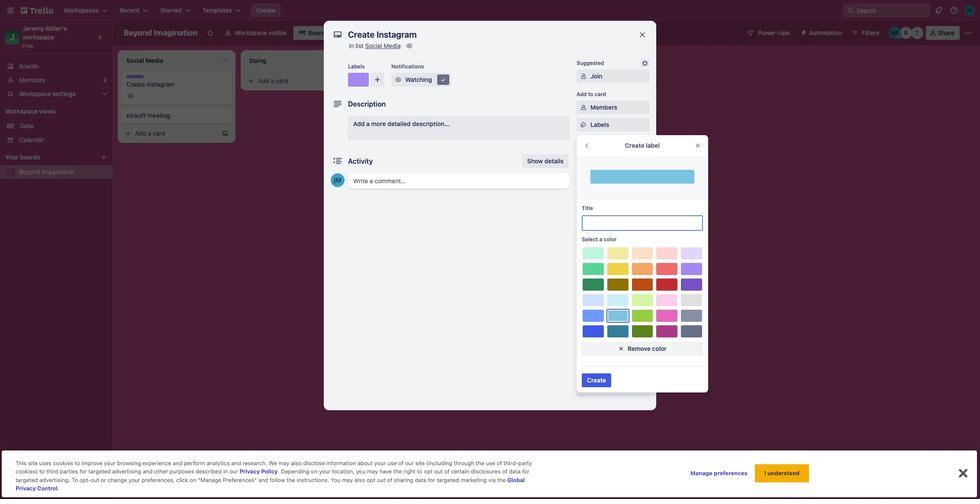 Task type: describe. For each thing, give the bounding box(es) containing it.
0 horizontal spatial labels
[[348, 63, 365, 70]]

sm image for join
[[580, 72, 588, 81]]

instagram
[[147, 81, 175, 88]]

the up "sharing" on the left bottom
[[394, 468, 402, 475]]

add a more detailed description…
[[354, 120, 450, 127]]

more
[[372, 120, 386, 127]]

also inside the . depending on your location, you may have the right to opt out of certain disclosures of data for targeted advertising. to opt-out or change your preferences, click on "manage preferences" and follow the instructions. you may also opt out of sharing data for targeted marketing via the
[[355, 477, 365, 484]]

create instagram link
[[121, 71, 232, 104]]

the right via
[[498, 477, 506, 484]]

0 horizontal spatial power-ups
[[577, 230, 605, 236]]

your
[[5, 153, 18, 161]]

a for add a card link to the right
[[394, 77, 397, 84]]

views
[[39, 107, 55, 115]]

0 horizontal spatial add a card link
[[121, 127, 218, 140]]

1 vertical spatial may
[[367, 468, 378, 475]]

color: sky, title: none image
[[591, 170, 695, 184]]

. for .
[[58, 485, 59, 492]]

try
[[20, 483, 29, 490]]

primary element
[[0, 0, 981, 21]]

r button
[[901, 27, 913, 39]]

back to home image
[[21, 3, 53, 17]]

1 vertical spatial on
[[190, 477, 196, 484]]

perform
[[184, 460, 205, 467]]

activity
[[348, 157, 373, 165]]

the inside this site uses cookies to improve your browsing experience and perform analytics and research. we may also disclose information about your use of our site (including through the use of third-party cookies) to third parties for targeted advertising and other purposes described in our
[[476, 460, 485, 467]]

template
[[608, 347, 633, 354]]

imagination inside beyond imagination text box
[[154, 28, 198, 37]]

1 vertical spatial members
[[591, 104, 618, 111]]

boards
[[19, 62, 39, 70]]

kickoff
[[127, 112, 146, 119]]

copy
[[591, 330, 606, 337]]

kickoff meeting link
[[121, 108, 232, 123]]

automation inside button
[[810, 29, 843, 36]]

description…
[[413, 120, 450, 127]]

create inside primary element
[[257, 6, 276, 14]]

add a card for left add a card link
[[135, 130, 165, 137]]

1 horizontal spatial data
[[509, 468, 521, 475]]

you
[[331, 477, 341, 484]]

make template
[[591, 347, 633, 354]]

a right select
[[600, 236, 603, 243]]

workspace visible
[[235, 29, 287, 36]]

third
[[46, 468, 58, 475]]

1 horizontal spatial create button
[[582, 373, 612, 387]]

create down the archive
[[588, 377, 607, 384]]

advertising
[[112, 468, 141, 475]]

jeremy miller (jeremymiller198) image
[[331, 173, 345, 187]]

1 vertical spatial power-
[[577, 230, 595, 236]]

add down notifications
[[381, 77, 392, 84]]

workspace for workspace views
[[5, 107, 38, 115]]

0 horizontal spatial our
[[230, 468, 238, 475]]

1 vertical spatial data
[[415, 477, 427, 484]]

create left label
[[626, 142, 645, 149]]

i understand button
[[756, 464, 810, 482]]

custom fields
[[591, 208, 632, 215]]

power-ups inside button
[[759, 29, 791, 36]]

sm image inside create instagram link
[[127, 91, 135, 100]]

to
[[72, 477, 78, 484]]

remove color button
[[582, 342, 704, 356]]

beyond imagination link
[[19, 168, 107, 176]]

i understand
[[765, 470, 800, 476]]

location,
[[332, 468, 355, 475]]

card down join
[[595, 91, 607, 97]]

1 vertical spatial ups
[[595, 230, 605, 236]]

button
[[604, 278, 623, 285]]

2 horizontal spatial for
[[523, 468, 530, 475]]

i
[[765, 470, 767, 476]]

1 horizontal spatial out
[[377, 477, 386, 484]]

have
[[380, 468, 392, 475]]

label
[[646, 142, 660, 149]]

notifications
[[392, 63, 424, 70]]

terryturtle85 (terryturtle85) image
[[912, 27, 924, 39]]

add button
[[591, 278, 623, 285]]

parties
[[60, 468, 78, 475]]

to up the parties
[[75, 460, 80, 467]]

this
[[16, 460, 27, 467]]

board link
[[294, 26, 331, 40]]

search image
[[848, 7, 854, 14]]

2 site from the left
[[416, 460, 425, 467]]

watching
[[406, 76, 433, 83]]

opt-
[[80, 477, 91, 484]]

sm image up "done" text field
[[405, 42, 414, 50]]

kickoff meeting
[[127, 112, 170, 119]]

media
[[384, 42, 401, 49]]

analytics
[[207, 460, 230, 467]]

0 vertical spatial members link
[[0, 73, 113, 87]]

card for add a card link to the middle
[[276, 77, 288, 84]]

move
[[591, 312, 606, 320]]

2 horizontal spatial targeted
[[437, 477, 459, 484]]

1 vertical spatial members link
[[577, 101, 650, 114]]

certain
[[452, 468, 470, 475]]

experience
[[143, 460, 171, 467]]

manage preferences
[[691, 470, 748, 476]]

create from template… image for left add a card link
[[222, 130, 229, 137]]

boards link
[[0, 59, 113, 73]]

boards
[[20, 153, 40, 161]]

ups inside power-ups button
[[779, 29, 791, 36]]

change
[[108, 477, 127, 484]]

0 vertical spatial privacy
[[240, 468, 260, 475]]

0 vertical spatial share button
[[927, 26, 961, 40]]

disclose
[[303, 460, 325, 467]]

add to card
[[577, 91, 607, 97]]

archive
[[591, 368, 613, 376]]

1 vertical spatial labels
[[591, 121, 610, 128]]

this site uses cookies to improve your browsing experience and perform analytics and research. we may also disclose information about your use of our site (including through the use of third-party cookies) to third parties for targeted advertising and other purposes described in our
[[16, 460, 533, 475]]

your down disclose
[[319, 468, 331, 475]]

create left instagram
[[127, 81, 145, 88]]

social media link
[[366, 42, 401, 49]]

0 vertical spatial our
[[406, 460, 414, 467]]

of down third-
[[503, 468, 508, 475]]

0 vertical spatial opt
[[424, 468, 433, 475]]

add down doing text field
[[258, 77, 269, 84]]

labels link
[[577, 118, 650, 132]]

1 horizontal spatial on
[[311, 468, 318, 475]]

add down suggested
[[577, 91, 587, 97]]

remove color
[[628, 345, 667, 352]]

sm image inside labels link
[[580, 120, 588, 129]]

0 horizontal spatial out
[[91, 477, 99, 484]]

and inside the . depending on your location, you may have the right to opt out of certain disclosures of data for targeted advertising. to opt-out or change your preferences, click on "manage preferences" and follow the instructions. you may also opt out of sharing data for targeted marketing via the
[[259, 477, 268, 484]]

you
[[356, 468, 366, 475]]

follow
[[270, 477, 285, 484]]

move link
[[577, 309, 650, 323]]

create from template… image for add a card link to the middle
[[345, 78, 352, 84]]

show details
[[528, 157, 564, 165]]

jeremy miller's workspace link
[[23, 25, 69, 41]]

2 vertical spatial power-
[[604, 242, 624, 250]]

visible
[[269, 29, 287, 36]]

star or unstar board image
[[207, 29, 214, 36]]

to down join
[[589, 91, 594, 97]]

show
[[528, 157, 543, 165]]

Board name text field
[[120, 26, 202, 40]]

table link
[[19, 122, 107, 130]]

and up purposes
[[173, 460, 183, 467]]

via
[[489, 477, 496, 484]]

privacy policy link
[[240, 468, 278, 475]]

1 horizontal spatial for
[[428, 477, 436, 484]]

sm image inside 'archive' link
[[580, 368, 588, 377]]

create button inside primary element
[[251, 3, 281, 17]]

of down (including
[[445, 468, 450, 475]]

manage preferences button
[[691, 465, 748, 482]]

beyond inside text box
[[124, 28, 152, 37]]

1 site from the left
[[28, 460, 38, 467]]

free
[[57, 483, 68, 490]]

of left third-
[[497, 460, 503, 467]]

list
[[356, 42, 364, 49]]

details
[[545, 157, 564, 165]]

Doing text field
[[244, 54, 340, 68]]

2 horizontal spatial add a card link
[[367, 75, 464, 87]]

"manage
[[198, 477, 221, 484]]

workspace visible button
[[219, 26, 292, 40]]

third-
[[504, 460, 519, 467]]

and down experience at the bottom of the page
[[143, 468, 153, 475]]

privacy alert dialog
[[2, 451, 978, 497]]

targeted inside this site uses cookies to improve your browsing experience and perform analytics and research. we may also disclose information about your use of our site (including through the use of third-party cookies) to third parties for targeted advertising and other purposes described in our
[[88, 468, 111, 475]]

show menu image
[[965, 29, 974, 37]]

miller's
[[46, 25, 67, 32]]

depending
[[281, 468, 310, 475]]

card for add a card link to the right
[[399, 77, 411, 84]]

we
[[269, 460, 277, 467]]

the down depending
[[287, 477, 295, 484]]

close popover image
[[695, 142, 702, 149]]

attachment
[[591, 173, 624, 180]]

0 vertical spatial in
[[349, 42, 354, 49]]

1 vertical spatial beyond
[[19, 168, 40, 175]]

open information menu image
[[951, 6, 959, 15]]

jeremy
[[23, 25, 44, 32]]

r
[[905, 29, 909, 36]]

try premium free button
[[5, 480, 106, 494]]

archive link
[[577, 365, 650, 379]]



Task type: vqa. For each thing, say whether or not it's contained in the screenshot.
sm image associated with Labels
yes



Task type: locate. For each thing, give the bounding box(es) containing it.
1 vertical spatial automation
[[577, 264, 607, 271]]

advertising.
[[39, 477, 70, 484]]

add a card link down doing text field
[[244, 75, 341, 87]]

manage
[[691, 470, 713, 476]]

may down about on the bottom of the page
[[367, 468, 378, 475]]

copy link
[[577, 327, 650, 341]]

to down uses
[[39, 468, 45, 475]]

0 vertical spatial data
[[509, 468, 521, 475]]

for up opt-
[[80, 468, 87, 475]]

0 vertical spatial .
[[278, 468, 280, 475]]

use up the disclosures
[[486, 460, 496, 467]]

card down doing text field
[[276, 77, 288, 84]]

free
[[23, 42, 33, 49]]

for inside this site uses cookies to improve your browsing experience and perform analytics and research. we may also disclose information about your use of our site (including through the use of third-party cookies) to third parties for targeted advertising and other purposes described in our
[[80, 468, 87, 475]]

0 vertical spatial create button
[[251, 3, 281, 17]]

labels up checklist
[[591, 121, 610, 128]]

beyond up social media text field
[[124, 28, 152, 37]]

data up global
[[509, 468, 521, 475]]

1 vertical spatial create button
[[582, 373, 612, 387]]

0 vertical spatial beyond imagination
[[124, 28, 198, 37]]

data down right on the left bottom of the page
[[415, 477, 427, 484]]

0 vertical spatial automation
[[810, 29, 843, 36]]

on down disclose
[[311, 468, 318, 475]]

control
[[37, 485, 58, 492]]

1 vertical spatial power-ups
[[577, 230, 605, 236]]

. up follow
[[278, 468, 280, 475]]

for down party
[[523, 468, 530, 475]]

1 horizontal spatial targeted
[[88, 468, 111, 475]]

opt down about on the bottom of the page
[[367, 477, 376, 484]]

filters
[[863, 29, 880, 36]]

1 vertical spatial opt
[[367, 477, 376, 484]]

sm image left join
[[580, 72, 588, 81]]

ups left automation button
[[779, 29, 791, 36]]

1 horizontal spatial in
[[349, 42, 354, 49]]

0 vertical spatial imagination
[[154, 28, 198, 37]]

may down location, on the left
[[342, 477, 353, 484]]

board
[[309, 29, 325, 36]]

(including
[[427, 460, 453, 467]]

imagination inside beyond imagination link
[[42, 168, 74, 175]]

0 horizontal spatial opt
[[367, 477, 376, 484]]

a for add a card link to the middle
[[271, 77, 274, 84]]

1 horizontal spatial ups
[[624, 242, 636, 250]]

1 horizontal spatial privacy
[[240, 468, 260, 475]]

also down you
[[355, 477, 365, 484]]

in down analytics
[[223, 468, 228, 475]]

jeremy miller (jeremymiller198) image
[[965, 5, 976, 16], [889, 27, 902, 39]]

0 horizontal spatial power-
[[577, 230, 595, 236]]

add a card link down kickoff meeting link
[[121, 127, 218, 140]]

privacy down the cookies)
[[16, 485, 36, 492]]

of down have
[[387, 477, 393, 484]]

to
[[589, 91, 594, 97], [75, 460, 80, 467], [39, 468, 45, 475], [418, 468, 423, 475]]

data
[[509, 468, 521, 475], [415, 477, 427, 484]]

site up right on the left bottom of the page
[[416, 460, 425, 467]]

party
[[519, 460, 533, 467]]

may right we
[[279, 460, 290, 467]]

1 horizontal spatial use
[[486, 460, 496, 467]]

out down have
[[377, 477, 386, 484]]

also up depending
[[291, 460, 302, 467]]

0 vertical spatial workspace
[[235, 29, 267, 36]]

2 horizontal spatial add a card
[[381, 77, 411, 84]]

may inside this site uses cookies to improve your browsing experience and perform analytics and research. we may also disclose information about your use of our site (including through the use of third-party cookies) to third parties for targeted advertising and other purposes described in our
[[279, 460, 290, 467]]

targeted
[[88, 468, 111, 475], [16, 477, 38, 484], [437, 477, 459, 484]]

add down custom
[[591, 242, 602, 250]]

global privacy control link
[[16, 477, 525, 492]]

sm image inside the join link
[[580, 72, 588, 81]]

custom
[[591, 208, 613, 215]]

workspace left visible
[[235, 29, 267, 36]]

1 horizontal spatial add a card
[[258, 77, 288, 84]]

imagination down your boards with 1 items element
[[42, 168, 74, 175]]

about
[[358, 460, 373, 467]]

card down notifications
[[399, 77, 411, 84]]

automation up add button
[[577, 264, 607, 271]]

the up the disclosures
[[476, 460, 485, 467]]

preferences,
[[142, 477, 175, 484]]

create button up workspace visible at the left top of page
[[251, 3, 281, 17]]

labels
[[348, 63, 365, 70], [591, 121, 610, 128]]

described
[[196, 468, 222, 475]]

join
[[591, 72, 603, 80]]

add a card down kickoff meeting
[[135, 130, 165, 137]]

0 notifications image
[[934, 5, 945, 16]]

1 use from the left
[[388, 460, 397, 467]]

power- inside button
[[759, 29, 779, 36]]

privacy down research.
[[240, 468, 260, 475]]

1 vertical spatial privacy
[[16, 485, 36, 492]]

dates button
[[577, 153, 650, 166]]

share for the leftmost share button
[[591, 386, 608, 393]]

1 horizontal spatial members
[[591, 104, 618, 111]]

2 horizontal spatial ups
[[779, 29, 791, 36]]

add a card for add a card link to the right
[[381, 77, 411, 84]]

card for left add a card link
[[153, 130, 165, 137]]

0 horizontal spatial also
[[291, 460, 302, 467]]

1 vertical spatial workspace
[[5, 107, 38, 115]]

add inside button
[[591, 278, 602, 285]]

rubyanndersson (rubyanndersson) image
[[901, 27, 913, 39]]

sm image inside "checklist" link
[[580, 138, 588, 146]]

None text field
[[344, 27, 630, 42], [582, 215, 704, 231], [344, 27, 630, 42], [582, 215, 704, 231]]

2 horizontal spatial power-
[[759, 29, 779, 36]]

1 horizontal spatial share button
[[927, 26, 961, 40]]

1 vertical spatial .
[[58, 485, 59, 492]]

show details link
[[522, 154, 569, 168]]

suggested
[[577, 60, 605, 66]]

Social Media text field
[[121, 54, 217, 68]]

1 horizontal spatial automation
[[810, 29, 843, 36]]

0 vertical spatial also
[[291, 460, 302, 467]]

and up preferences"
[[232, 460, 241, 467]]

add a card down notifications
[[381, 77, 411, 84]]

share button down 'archive' link
[[577, 383, 650, 396]]

0 horizontal spatial use
[[388, 460, 397, 467]]

ups right select a color
[[624, 242, 636, 250]]

and
[[173, 460, 183, 467], [232, 460, 241, 467], [143, 468, 153, 475], [259, 477, 268, 484]]

workspace for workspace visible
[[235, 29, 267, 36]]

workspace
[[23, 33, 54, 41]]

and down privacy policy
[[259, 477, 268, 484]]

1 horizontal spatial add a card link
[[244, 75, 341, 87]]

out left or
[[91, 477, 99, 484]]

remove
[[628, 345, 651, 352]]

policy
[[261, 468, 278, 475]]

attachment button
[[577, 170, 650, 184]]

members
[[19, 76, 45, 84], [591, 104, 618, 111]]

. depending on your location, you may have the right to opt out of certain disclosures of data for targeted advertising. to opt-out or change your preferences, click on "manage preferences" and follow the instructions. you may also opt out of sharing data for targeted marketing via the
[[16, 468, 530, 484]]

1 horizontal spatial labels
[[591, 121, 610, 128]]

card down meeting
[[153, 130, 165, 137]]

create up workspace visible at the left top of page
[[257, 6, 276, 14]]

our up right on the left bottom of the page
[[406, 460, 414, 467]]

customize views image
[[335, 29, 344, 37]]

0 horizontal spatial color
[[604, 236, 617, 243]]

purposes
[[170, 468, 194, 475]]

beyond imagination up social media text field
[[124, 28, 198, 37]]

create button down make at the bottom right of page
[[582, 373, 612, 387]]

understand
[[768, 470, 800, 476]]

targeted down certain
[[437, 477, 459, 484]]

targeted up or
[[88, 468, 111, 475]]

filters button
[[850, 26, 883, 40]]

add board image
[[101, 154, 107, 161]]

power-
[[759, 29, 779, 36], [577, 230, 595, 236], [604, 242, 624, 250]]

privacy policy
[[240, 468, 278, 475]]

1 vertical spatial beyond imagination
[[19, 168, 74, 175]]

add power-ups link
[[577, 239, 650, 253]]

sm image inside automation button
[[797, 26, 810, 38]]

uses
[[39, 460, 51, 467]]

share button down 0 notifications icon
[[927, 26, 961, 40]]

in list social media
[[349, 42, 401, 49]]

to inside the . depending on your location, you may have the right to opt out of certain disclosures of data for targeted advertising. to opt-out or change your preferences, click on "manage preferences" and follow the instructions. you may also opt out of sharing data for targeted marketing via the
[[418, 468, 423, 475]]

1 horizontal spatial beyond imagination
[[124, 28, 198, 37]]

members link up labels link
[[577, 101, 650, 114]]

jeremy miller (jeremymiller198) image left "r"
[[889, 27, 902, 39]]

workspace inside button
[[235, 29, 267, 36]]

beyond imagination
[[124, 28, 198, 37], [19, 168, 74, 175]]

1 vertical spatial jeremy miller (jeremymiller198) image
[[889, 27, 902, 39]]

right
[[404, 468, 416, 475]]

1 vertical spatial color
[[653, 345, 667, 352]]

1 vertical spatial imagination
[[42, 168, 74, 175]]

targeted down the cookies)
[[16, 477, 38, 484]]

imagination
[[154, 28, 198, 37], [42, 168, 74, 175]]

create label
[[626, 142, 660, 149]]

checklist link
[[577, 135, 650, 149]]

description
[[348, 100, 386, 108]]

out down (including
[[435, 468, 443, 475]]

a down doing text field
[[271, 77, 274, 84]]

0 vertical spatial power-ups
[[759, 29, 791, 36]]

jeremy miller (jeremymiller198) image right open information menu image
[[965, 5, 976, 16]]

power-ups
[[759, 29, 791, 36], [577, 230, 605, 236]]

Done text field
[[367, 54, 463, 68]]

global
[[508, 477, 525, 484]]

sm image for make template
[[580, 347, 588, 355]]

0 vertical spatial on
[[311, 468, 318, 475]]

Search field
[[854, 4, 930, 17]]

2 horizontal spatial out
[[435, 468, 443, 475]]

in inside this site uses cookies to improve your browsing experience and perform analytics and research. we may also disclose information about your use of our site (including through the use of third-party cookies) to third parties for targeted advertising and other purposes described in our
[[223, 468, 228, 475]]

try premium free
[[20, 483, 68, 490]]

1 horizontal spatial color
[[653, 345, 667, 352]]

1 horizontal spatial workspace
[[235, 29, 267, 36]]

in left list
[[349, 42, 354, 49]]

0 horizontal spatial .
[[58, 485, 59, 492]]

1 horizontal spatial .
[[278, 468, 280, 475]]

calendar
[[19, 136, 44, 143]]

sm image
[[797, 26, 810, 38], [641, 59, 650, 68], [247, 77, 256, 85], [370, 77, 379, 85], [127, 91, 135, 100], [580, 103, 588, 112], [580, 120, 588, 129], [124, 129, 133, 138], [580, 138, 588, 146], [580, 312, 588, 321], [580, 329, 588, 338], [580, 368, 588, 377]]

fields
[[615, 208, 632, 215]]

select
[[582, 236, 598, 243]]

checklist
[[591, 138, 618, 146]]

color right remove
[[653, 345, 667, 352]]

your up have
[[375, 460, 386, 467]]

beyond imagination inside beyond imagination text box
[[124, 28, 198, 37]]

0 horizontal spatial targeted
[[16, 477, 38, 484]]

0 vertical spatial share
[[939, 29, 955, 36]]

sm image for watching
[[394, 75, 403, 84]]

0 horizontal spatial in
[[223, 468, 228, 475]]

0 horizontal spatial add a card
[[135, 130, 165, 137]]

also inside this site uses cookies to improve your browsing experience and perform analytics and research. we may also disclose information about your use of our site (including through the use of third-party cookies) to third parties for targeted advertising and other purposes described in our
[[291, 460, 302, 467]]

0 horizontal spatial share button
[[577, 383, 650, 396]]

workspace up table
[[5, 107, 38, 115]]

0 horizontal spatial members
[[19, 76, 45, 84]]

card
[[276, 77, 288, 84], [399, 77, 411, 84], [595, 91, 607, 97], [153, 130, 165, 137]]

sm image inside make template link
[[580, 347, 588, 355]]

on right click
[[190, 477, 196, 484]]

your
[[104, 460, 116, 467], [375, 460, 386, 467], [319, 468, 331, 475], [129, 477, 140, 484]]

privacy
[[240, 468, 260, 475], [16, 485, 36, 492]]

your boards with 1 items element
[[5, 152, 88, 162]]

share
[[939, 29, 955, 36], [591, 386, 608, 393]]

automation button
[[797, 26, 848, 40]]

a down kickoff meeting
[[148, 130, 151, 137]]

add power-ups
[[591, 242, 636, 250]]

disclosures
[[471, 468, 501, 475]]

detailed
[[388, 120, 411, 127]]

0 vertical spatial color
[[604, 236, 617, 243]]

members down boards
[[19, 76, 45, 84]]

. down 'advertising.'
[[58, 485, 59, 492]]

sm image inside move link
[[580, 312, 588, 321]]

our up preferences"
[[230, 468, 238, 475]]

add a card down doing text field
[[258, 77, 288, 84]]

1 horizontal spatial our
[[406, 460, 414, 467]]

0 vertical spatial jeremy miller (jeremymiller198) image
[[965, 5, 976, 16]]

privacy inside global privacy control
[[16, 485, 36, 492]]

1 horizontal spatial jeremy miller (jeremymiller198) image
[[965, 5, 976, 16]]

0 horizontal spatial create from template… image
[[222, 130, 229, 137]]

title
[[582, 205, 594, 211]]

your boards
[[5, 153, 40, 161]]

sm image right watching at left
[[439, 75, 448, 84]]

add
[[258, 77, 269, 84], [381, 77, 392, 84], [577, 91, 587, 97], [354, 120, 365, 127], [135, 130, 146, 137], [591, 242, 602, 250], [591, 278, 602, 285]]

. for . depending on your location, you may have the right to opt out of certain disclosures of data for targeted advertising. to opt-out or change your preferences, click on "manage preferences" and follow the instructions. you may also opt out of sharing data for targeted marketing via the
[[278, 468, 280, 475]]

add left more
[[354, 120, 365, 127]]

2 vertical spatial ups
[[624, 242, 636, 250]]

beyond imagination inside beyond imagination link
[[19, 168, 74, 175]]

add a card link
[[244, 75, 341, 87], [367, 75, 464, 87], [121, 127, 218, 140]]

0 horizontal spatial data
[[415, 477, 427, 484]]

for down (including
[[428, 477, 436, 484]]

ups up add power-ups
[[595, 230, 605, 236]]

a left more
[[367, 120, 370, 127]]

0 horizontal spatial on
[[190, 477, 196, 484]]

return to previous screen image
[[584, 142, 591, 149]]

share left show menu icon
[[939, 29, 955, 36]]

0 vertical spatial ups
[[779, 29, 791, 36]]

browsing
[[117, 460, 141, 467]]

0 vertical spatial members
[[19, 76, 45, 84]]

add button button
[[577, 275, 650, 289]]

for
[[80, 468, 87, 475], [523, 468, 530, 475], [428, 477, 436, 484]]

power-ups button
[[741, 26, 796, 40]]

members down add to card
[[591, 104, 618, 111]]

add a card for add a card link to the middle
[[258, 77, 288, 84]]

. inside the . depending on your location, you may have the right to opt out of certain disclosures of data for targeted advertising. to opt-out or change your preferences, click on "manage preferences" and follow the instructions. you may also opt out of sharing data for targeted marketing via the
[[278, 468, 280, 475]]

0 horizontal spatial jeremy miller (jeremymiller198) image
[[889, 27, 902, 39]]

0 horizontal spatial workspace
[[5, 107, 38, 115]]

0 vertical spatial labels
[[348, 63, 365, 70]]

Write a comment text field
[[348, 173, 570, 189]]

of up right on the left bottom of the page
[[399, 460, 404, 467]]

beyond
[[124, 28, 152, 37], [19, 168, 40, 175]]

create from template… image
[[345, 78, 352, 84], [222, 130, 229, 137]]

1 horizontal spatial power-
[[604, 242, 624, 250]]

1 horizontal spatial share
[[939, 29, 955, 36]]

2 horizontal spatial may
[[367, 468, 378, 475]]

your down advertising
[[129, 477, 140, 484]]

labels down list
[[348, 63, 365, 70]]

color right select
[[604, 236, 617, 243]]

click
[[176, 477, 188, 484]]

add left button
[[591, 278, 602, 285]]

color inside remove color button
[[653, 345, 667, 352]]

sm image inside the copy link
[[580, 329, 588, 338]]

0 horizontal spatial ups
[[595, 230, 605, 236]]

beyond imagination down your boards with 1 items element
[[19, 168, 74, 175]]

watching button
[[392, 73, 451, 87]]

marketing
[[461, 477, 487, 484]]

0 horizontal spatial members link
[[0, 73, 113, 87]]

2 use from the left
[[486, 460, 496, 467]]

1 vertical spatial create from template… image
[[222, 130, 229, 137]]

your right improve
[[104, 460, 116, 467]]

our
[[406, 460, 414, 467], [230, 468, 238, 475]]

a for left add a card link
[[148, 130, 151, 137]]

share down the archive
[[591, 386, 608, 393]]

0 horizontal spatial automation
[[577, 264, 607, 271]]

0 horizontal spatial may
[[279, 460, 290, 467]]

ups inside the "add power-ups" link
[[624, 242, 636, 250]]

1 horizontal spatial may
[[342, 477, 353, 484]]

sm image
[[405, 42, 414, 50], [580, 72, 588, 81], [394, 75, 403, 84], [439, 75, 448, 84], [580, 347, 588, 355]]

1 vertical spatial our
[[230, 468, 238, 475]]

1 vertical spatial also
[[355, 477, 365, 484]]

a down notifications
[[394, 77, 397, 84]]

add down kickoff
[[135, 130, 146, 137]]

0 horizontal spatial privacy
[[16, 485, 36, 492]]

members link down boards
[[0, 73, 113, 87]]

automation left filters button
[[810, 29, 843, 36]]

1 vertical spatial in
[[223, 468, 228, 475]]

to right right on the left bottom of the page
[[418, 468, 423, 475]]

1 horizontal spatial members link
[[577, 101, 650, 114]]

share for share button to the top
[[939, 29, 955, 36]]

0 horizontal spatial site
[[28, 460, 38, 467]]



